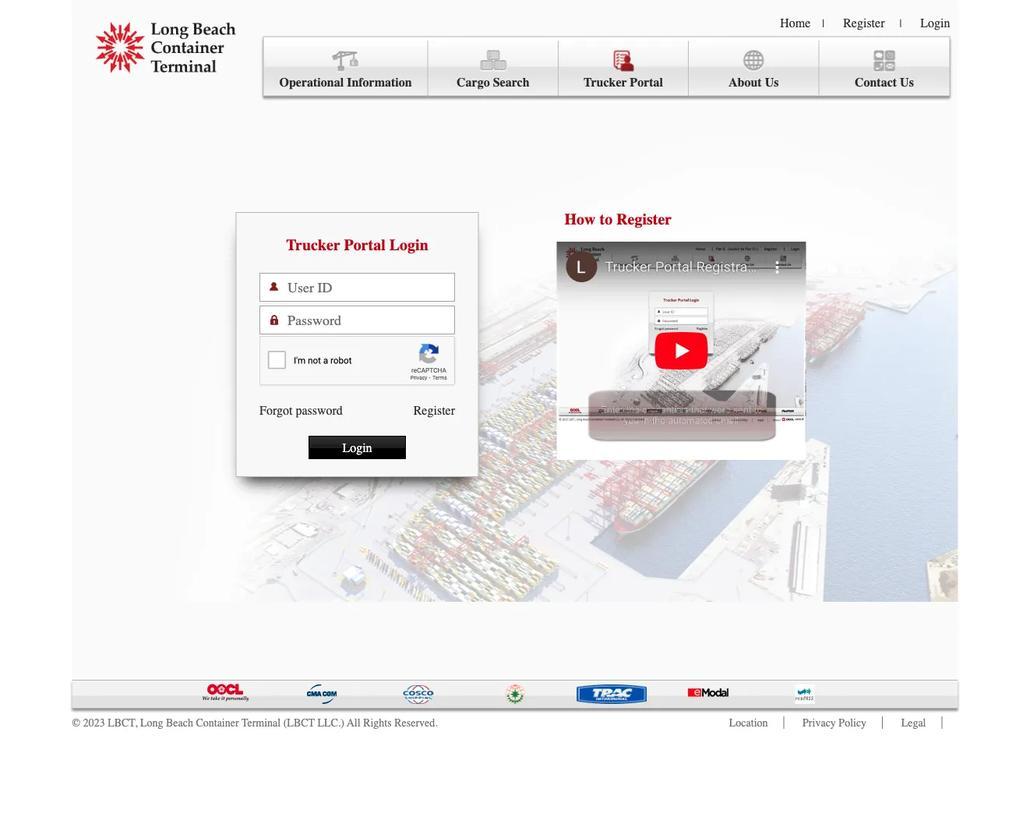 Task type: vqa. For each thing, say whether or not it's contained in the screenshot.
Register
yes



Task type: describe. For each thing, give the bounding box(es) containing it.
information
[[347, 75, 412, 90]]

how
[[565, 210, 596, 228]]

login button
[[309, 436, 406, 459]]

rights
[[363, 716, 392, 729]]

how to register
[[565, 210, 672, 228]]

(lbct
[[284, 716, 315, 729]]

login for login button at bottom
[[343, 440, 372, 455]]

contact us
[[855, 75, 914, 90]]

terminal
[[242, 716, 281, 729]]

search
[[493, 75, 530, 90]]

0 vertical spatial register link
[[844, 16, 885, 30]]

about us
[[729, 75, 779, 90]]

all
[[347, 716, 361, 729]]

1 vertical spatial register link
[[414, 403, 455, 417]]

cargo search
[[457, 75, 530, 90]]

trucker portal login
[[286, 236, 429, 254]]

2023
[[83, 716, 105, 729]]

login for login link
[[921, 16, 951, 30]]

password
[[296, 403, 343, 417]]

policy
[[839, 716, 867, 729]]

container
[[196, 716, 239, 729]]

operational information
[[279, 75, 412, 90]]

1 horizontal spatial login
[[390, 236, 429, 254]]

home
[[781, 16, 811, 30]]

Password password field
[[288, 306, 454, 334]]

1 vertical spatial register
[[617, 210, 672, 228]]

cargo
[[457, 75, 490, 90]]

trucker for trucker portal login
[[286, 236, 340, 254]]

location
[[730, 716, 768, 729]]

login link
[[921, 16, 951, 30]]

to
[[600, 210, 613, 228]]

lbct,
[[108, 716, 138, 729]]

location link
[[730, 716, 768, 729]]

forgot password link
[[260, 403, 343, 417]]

trucker portal link
[[559, 41, 689, 96]]

long
[[140, 716, 163, 729]]

cargo search link
[[429, 41, 559, 96]]

contact
[[855, 75, 897, 90]]

operational information link
[[264, 41, 429, 96]]

© 2023 lbct, long beach container terminal (lbct llc.) all rights reserved.
[[72, 716, 438, 729]]



Task type: locate. For each thing, give the bounding box(es) containing it.
0 horizontal spatial us
[[765, 75, 779, 90]]

us inside the contact us link
[[900, 75, 914, 90]]

privacy policy
[[803, 716, 867, 729]]

0 horizontal spatial register link
[[414, 403, 455, 417]]

portal
[[630, 75, 663, 90], [344, 236, 386, 254]]

©
[[72, 716, 80, 729]]

2 vertical spatial login
[[343, 440, 372, 455]]

register
[[844, 16, 885, 30], [617, 210, 672, 228], [414, 403, 455, 417]]

0 vertical spatial login
[[921, 16, 951, 30]]

menu bar containing operational information
[[263, 36, 951, 96]]

trucker portal
[[584, 75, 663, 90]]

1 horizontal spatial trucker
[[584, 75, 627, 90]]

2 | from the left
[[900, 17, 902, 30]]

1 horizontal spatial register link
[[844, 16, 885, 30]]

| right home link on the top right
[[823, 17, 825, 30]]

0 horizontal spatial portal
[[344, 236, 386, 254]]

about
[[729, 75, 762, 90]]

legal
[[902, 716, 927, 729]]

1 vertical spatial login
[[390, 236, 429, 254]]

login
[[921, 16, 951, 30], [390, 236, 429, 254], [343, 440, 372, 455]]

us right about
[[765, 75, 779, 90]]

|
[[823, 17, 825, 30], [900, 17, 902, 30]]

login up user id text box
[[390, 236, 429, 254]]

1 horizontal spatial portal
[[630, 75, 663, 90]]

0 horizontal spatial |
[[823, 17, 825, 30]]

1 vertical spatial portal
[[344, 236, 386, 254]]

trucker
[[584, 75, 627, 90], [286, 236, 340, 254]]

portal inside trucker portal link
[[630, 75, 663, 90]]

us for contact us
[[900, 75, 914, 90]]

0 vertical spatial trucker
[[584, 75, 627, 90]]

2 us from the left
[[900, 75, 914, 90]]

login up the contact us link
[[921, 16, 951, 30]]

portal for trucker portal
[[630, 75, 663, 90]]

about us link
[[689, 41, 820, 96]]

us for about us
[[765, 75, 779, 90]]

register link
[[844, 16, 885, 30], [414, 403, 455, 417]]

1 us from the left
[[765, 75, 779, 90]]

portal for trucker portal login
[[344, 236, 386, 254]]

beach
[[166, 716, 193, 729]]

0 vertical spatial portal
[[630, 75, 663, 90]]

us
[[765, 75, 779, 90], [900, 75, 914, 90]]

privacy policy link
[[803, 716, 867, 729]]

operational
[[279, 75, 344, 90]]

forgot password
[[260, 403, 343, 417]]

legal link
[[902, 716, 927, 729]]

0 horizontal spatial register
[[414, 403, 455, 417]]

us right contact
[[900, 75, 914, 90]]

1 horizontal spatial register
[[617, 210, 672, 228]]

0 vertical spatial register
[[844, 16, 885, 30]]

trucker for trucker portal
[[584, 75, 627, 90]]

0 horizontal spatial trucker
[[286, 236, 340, 254]]

login inside button
[[343, 440, 372, 455]]

reserved.
[[395, 716, 438, 729]]

| left login link
[[900, 17, 902, 30]]

2 horizontal spatial register
[[844, 16, 885, 30]]

1 | from the left
[[823, 17, 825, 30]]

0 horizontal spatial login
[[343, 440, 372, 455]]

contact us link
[[820, 41, 950, 96]]

llc.)
[[318, 716, 345, 729]]

privacy
[[803, 716, 836, 729]]

2 horizontal spatial login
[[921, 16, 951, 30]]

1 horizontal spatial |
[[900, 17, 902, 30]]

home link
[[781, 16, 811, 30]]

login down the password
[[343, 440, 372, 455]]

1 vertical spatial trucker
[[286, 236, 340, 254]]

us inside about us link
[[765, 75, 779, 90]]

User ID text field
[[288, 274, 454, 301]]

1 horizontal spatial us
[[900, 75, 914, 90]]

forgot
[[260, 403, 293, 417]]

menu bar
[[263, 36, 951, 96]]

2 vertical spatial register
[[414, 403, 455, 417]]



